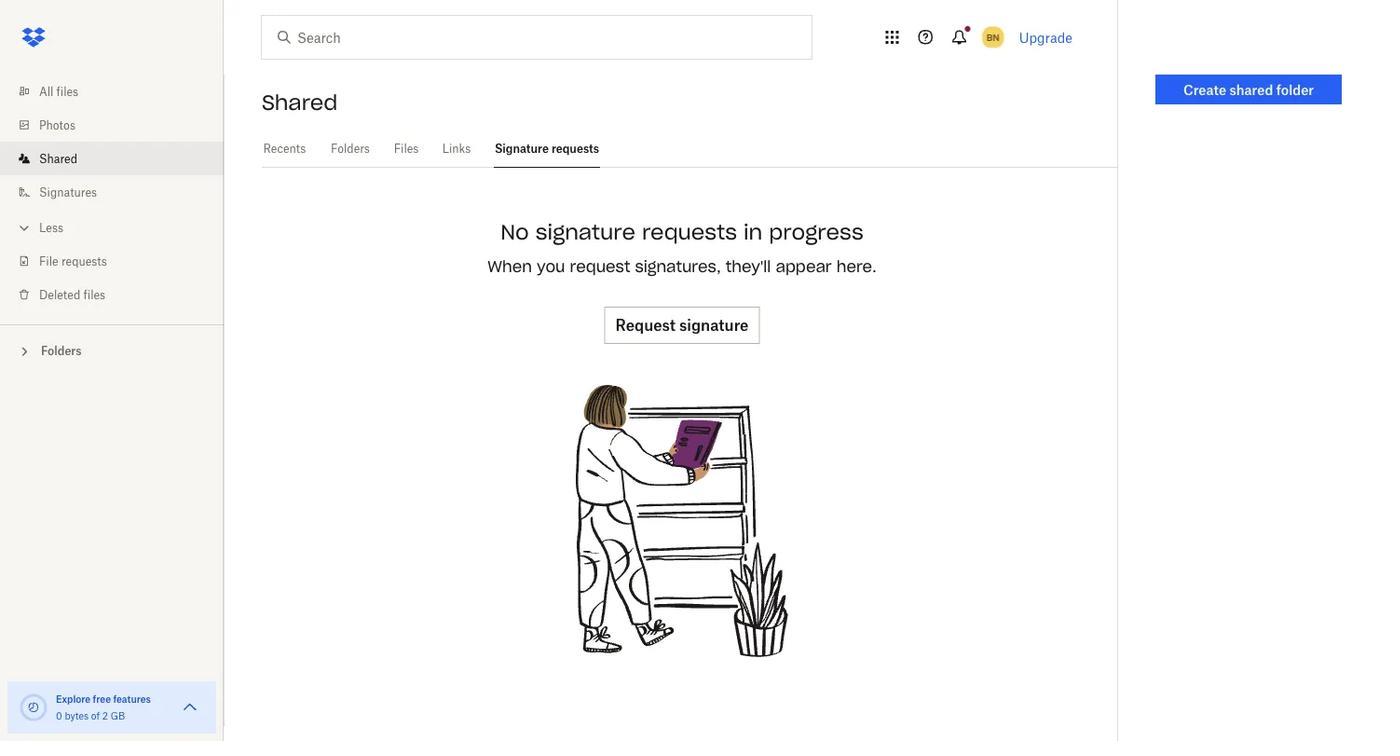 Task type: describe. For each thing, give the bounding box(es) containing it.
create shared folder
[[1184, 82, 1314, 97]]

0 vertical spatial shared
[[262, 89, 338, 116]]

progress
[[769, 219, 864, 245]]

in
[[744, 219, 763, 245]]

files for deleted files
[[83, 288, 105, 302]]

Search in folder "Dropbox" text field
[[297, 27, 774, 48]]

signature for no
[[536, 219, 636, 245]]

signature requests link
[[494, 131, 600, 165]]

folders link
[[330, 131, 371, 165]]

requests for signature requests
[[552, 142, 600, 156]]

signatures link
[[15, 175, 224, 209]]

recents link
[[262, 131, 307, 165]]

0
[[56, 710, 62, 722]]

signature requests
[[495, 142, 600, 156]]

upgrade link
[[1020, 29, 1073, 45]]

requests for file requests
[[61, 254, 107, 268]]

you
[[537, 257, 565, 276]]

list containing all files
[[0, 63, 224, 324]]

folder
[[1277, 82, 1314, 97]]

request
[[570, 257, 631, 276]]

illustration of an empty shelf image
[[543, 381, 822, 661]]

folders inside button
[[41, 344, 82, 358]]

links
[[442, 142, 471, 156]]

less
[[39, 220, 63, 234]]

shared link
[[15, 142, 224, 175]]

request signature button
[[605, 307, 760, 344]]

shared list item
[[0, 142, 224, 175]]

files link
[[393, 131, 420, 165]]

recents
[[263, 142, 306, 156]]

explore free features 0 bytes of 2 gb
[[56, 693, 151, 722]]

when
[[488, 257, 532, 276]]

tab list containing recents
[[262, 131, 1118, 168]]

explore
[[56, 693, 91, 705]]

features
[[113, 693, 151, 705]]

folders button
[[0, 337, 224, 364]]

quota usage element
[[19, 693, 48, 722]]

dropbox image
[[15, 19, 52, 56]]

bytes
[[65, 710, 89, 722]]



Task type: locate. For each thing, give the bounding box(es) containing it.
deleted files link
[[15, 278, 224, 311]]

bn
[[987, 31, 1000, 43]]

requests inside file requests link
[[61, 254, 107, 268]]

of
[[91, 710, 100, 722]]

shared up recents link
[[262, 89, 338, 116]]

1 horizontal spatial files
[[83, 288, 105, 302]]

1 horizontal spatial shared
[[262, 89, 338, 116]]

all files link
[[15, 75, 224, 108]]

create shared folder button
[[1156, 75, 1342, 104]]

no
[[501, 219, 529, 245]]

0 vertical spatial signature
[[536, 219, 636, 245]]

all files
[[39, 84, 78, 98]]

1 vertical spatial folders
[[41, 344, 82, 358]]

when you request signatures, they'll appear here.
[[488, 257, 877, 276]]

file requests link
[[15, 244, 224, 278]]

signature
[[536, 219, 636, 245], [680, 316, 749, 334]]

files for all files
[[56, 84, 78, 98]]

0 horizontal spatial shared
[[39, 151, 77, 165]]

2 vertical spatial requests
[[61, 254, 107, 268]]

gb
[[111, 710, 125, 722]]

signature up request at the top left
[[536, 219, 636, 245]]

photos
[[39, 118, 75, 132]]

1 vertical spatial files
[[83, 288, 105, 302]]

shared down photos
[[39, 151, 77, 165]]

1 vertical spatial signature
[[680, 316, 749, 334]]

requests up when you request signatures, they'll appear here.
[[642, 219, 737, 245]]

1 horizontal spatial signature
[[680, 316, 749, 334]]

signatures,
[[635, 257, 721, 276]]

requests
[[552, 142, 600, 156], [642, 219, 737, 245], [61, 254, 107, 268]]

requests inside signature requests link
[[552, 142, 600, 156]]

signature down when you request signatures, they'll appear here.
[[680, 316, 749, 334]]

shared
[[1230, 82, 1274, 97]]

they'll
[[726, 257, 771, 276]]

deleted files
[[39, 288, 105, 302]]

files right "all"
[[56, 84, 78, 98]]

here.
[[837, 257, 877, 276]]

signatures
[[39, 185, 97, 199]]

tab list
[[262, 131, 1118, 168]]

less image
[[15, 219, 34, 237]]

1 vertical spatial requests
[[642, 219, 737, 245]]

0 horizontal spatial requests
[[61, 254, 107, 268]]

0 vertical spatial folders
[[331, 142, 370, 156]]

0 horizontal spatial folders
[[41, 344, 82, 358]]

create
[[1184, 82, 1227, 97]]

no signature requests in progress
[[501, 219, 864, 245]]

appear
[[776, 257, 832, 276]]

1 horizontal spatial folders
[[331, 142, 370, 156]]

request
[[616, 316, 676, 334]]

all
[[39, 84, 53, 98]]

signature
[[495, 142, 549, 156]]

file
[[39, 254, 58, 268]]

0 horizontal spatial signature
[[536, 219, 636, 245]]

shared
[[262, 89, 338, 116], [39, 151, 77, 165]]

signature inside 'button'
[[680, 316, 749, 334]]

0 horizontal spatial files
[[56, 84, 78, 98]]

2 horizontal spatial requests
[[642, 219, 737, 245]]

file requests
[[39, 254, 107, 268]]

0 vertical spatial requests
[[552, 142, 600, 156]]

1 horizontal spatial requests
[[552, 142, 600, 156]]

2
[[102, 710, 108, 722]]

request signature
[[616, 316, 749, 334]]

shared inside list item
[[39, 151, 77, 165]]

requests right signature
[[552, 142, 600, 156]]

files
[[56, 84, 78, 98], [83, 288, 105, 302]]

folders down deleted
[[41, 344, 82, 358]]

bn button
[[979, 22, 1008, 52]]

deleted
[[39, 288, 80, 302]]

signature for request
[[680, 316, 749, 334]]

upgrade
[[1020, 29, 1073, 45]]

links link
[[442, 131, 472, 165]]

files
[[394, 142, 419, 156]]

0 vertical spatial files
[[56, 84, 78, 98]]

1 vertical spatial shared
[[39, 151, 77, 165]]

list
[[0, 63, 224, 324]]

folders left files
[[331, 142, 370, 156]]

free
[[93, 693, 111, 705]]

photos link
[[15, 108, 224, 142]]

folders
[[331, 142, 370, 156], [41, 344, 82, 358]]

files right deleted
[[83, 288, 105, 302]]

requests right the file
[[61, 254, 107, 268]]



Task type: vqa. For each thing, say whether or not it's contained in the screenshot.
gb
yes



